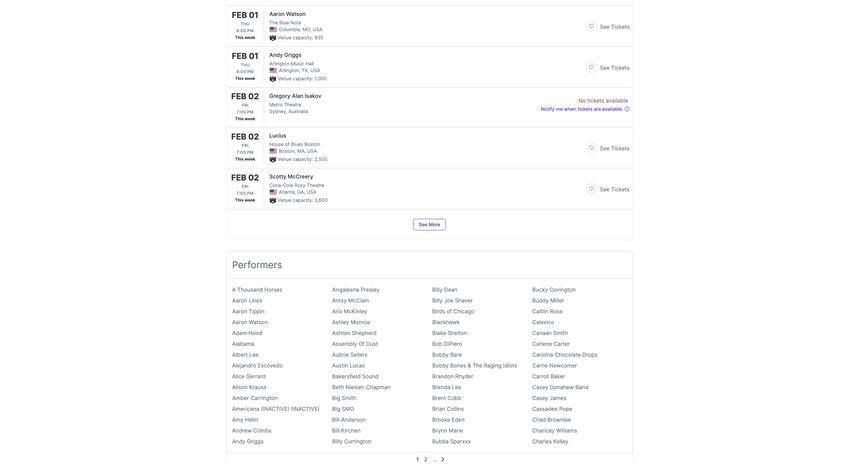 Task type: describe. For each thing, give the bounding box(es) containing it.
2,500
[[315, 156, 328, 162]]

krauss
[[249, 384, 267, 391]]

carolina chocolate drops
[[533, 351, 598, 358]]

brenda lee
[[433, 384, 462, 391]]

hood
[[249, 330, 262, 336]]

tickets for griggs
[[612, 64, 630, 71]]

0 vertical spatial available
[[606, 97, 629, 104]]

feb 01 thu 8:00 pm this week for andy griggs
[[232, 51, 259, 81]]

thu for andy griggs
[[241, 62, 250, 67]]

sound
[[362, 373, 379, 380]]

austin lucas
[[332, 362, 365, 369]]

antsy
[[332, 297, 347, 304]]

horses
[[265, 286, 283, 293]]

3 capacity: from the top
[[293, 156, 313, 162]]

alison krauss
[[232, 384, 267, 391]]

of for house
[[285, 141, 290, 147]]

carter
[[554, 341, 570, 347]]

monroe
[[351, 319, 371, 326]]

this for andy griggs
[[235, 76, 244, 81]]

brooke eden link
[[433, 416, 465, 423]]

tickets for mccreery
[[612, 186, 630, 193]]

a thousand horses
[[232, 286, 283, 293]]

blake
[[433, 330, 446, 336]]

carlene carter link
[[533, 341, 570, 347]]

aubrie sellers
[[332, 351, 368, 358]]

kirchen
[[341, 427, 361, 434]]

shaver
[[455, 297, 473, 304]]

pm for lucius
[[247, 150, 254, 155]]

chicago
[[454, 308, 475, 315]]

beth
[[332, 384, 344, 391]]

adam hood link
[[232, 330, 262, 336]]

cassadee pope
[[533, 406, 573, 412]]

bill kirchen link
[[332, 427, 361, 434]]

0 horizontal spatial aaron watson
[[232, 319, 268, 326]]

feb for scotty mccreery
[[231, 173, 247, 183]]

big for big smith
[[332, 395, 341, 402]]

bobby for bobby bones & the raging idiots
[[433, 362, 449, 369]]

angaleena presley
[[332, 286, 380, 293]]

casey james link
[[533, 395, 567, 402]]

billy joe shaver link
[[433, 297, 473, 304]]

aaron lines
[[232, 297, 262, 304]]

me
[[556, 106, 563, 112]]

0 vertical spatial griggs
[[284, 52, 302, 58]]

gregory
[[270, 93, 291, 99]]

02 for gregory alan isakov
[[248, 91, 259, 101]]

caitlin
[[533, 308, 549, 315]]

feb for andy griggs
[[232, 51, 247, 61]]

no
[[579, 97, 586, 104]]

americana (inactive) (inactive) link
[[232, 406, 320, 412]]

aaron tippin
[[232, 308, 265, 315]]

0 vertical spatial andy griggs
[[270, 52, 302, 58]]

austin
[[332, 362, 349, 369]]

billy currington
[[332, 438, 372, 445]]

kelley
[[554, 438, 569, 445]]

ashley monroe link
[[332, 319, 371, 326]]

usa for griggs
[[311, 67, 320, 73]]

house of blues boston
[[270, 141, 320, 147]]

angaleena presley link
[[332, 286, 380, 293]]

3 venue from the top
[[278, 156, 292, 162]]

note
[[291, 20, 301, 25]]

alice gerrard
[[232, 373, 266, 380]]

music
[[291, 61, 304, 66]]

blake shelton
[[433, 330, 467, 336]]

bob
[[433, 341, 443, 347]]

birds of chicago
[[433, 308, 475, 315]]

big smith
[[332, 395, 357, 402]]

calexico
[[533, 319, 555, 326]]

aaron for aaron tippin link
[[232, 308, 247, 315]]

chancey williams link
[[533, 427, 578, 434]]

lucas
[[350, 362, 365, 369]]

feb 02 fri 7:00 pm this week for lucius
[[231, 132, 259, 162]]

see tickets for watson
[[600, 23, 630, 30]]

3 week from the top
[[245, 116, 255, 121]]

&
[[468, 362, 471, 369]]

antsy mcclain
[[332, 297, 369, 304]]

0 vertical spatial tickets
[[588, 97, 605, 104]]

venue capacity: 1,000
[[278, 76, 327, 81]]

sydney,
[[270, 108, 287, 114]]

venue for aaron
[[278, 35, 292, 40]]

beth nielsen chapman link
[[332, 384, 391, 391]]

chancey
[[533, 427, 555, 434]]

big for big smo
[[332, 406, 341, 412]]

feb 02 fri 7:00 pm this week for gregory alan isakov
[[231, 91, 259, 121]]

see tickets for mccreery
[[600, 186, 630, 193]]

brent
[[433, 395, 446, 402]]

carroll baker
[[533, 373, 566, 380]]

casey donahew band link
[[533, 384, 589, 391]]

aaron for aaron watson link
[[232, 319, 247, 326]]

casey for casey donahew band
[[533, 384, 549, 391]]

1,000
[[315, 76, 327, 81]]

assembly of dust
[[332, 341, 378, 347]]

buddy miller link
[[533, 297, 565, 304]]

notify
[[541, 106, 555, 112]]

2 (inactive) from the left
[[291, 406, 320, 412]]

collins
[[447, 406, 464, 412]]

alabama link
[[232, 341, 254, 347]]

us national flag image for 02
[[270, 148, 277, 154]]

feb 01 thu 8:00 pm this week for aaron watson
[[232, 10, 259, 40]]

bones
[[450, 362, 466, 369]]

casey for casey james
[[533, 395, 549, 402]]

big smith link
[[332, 395, 357, 402]]

mo,
[[303, 26, 312, 32]]

see more button
[[413, 219, 446, 230]]

fri for scotty mccreery
[[242, 184, 249, 189]]

feb 02 fri 7:00 pm this week for scotty mccreery
[[231, 173, 259, 203]]

1 vertical spatial andy
[[232, 438, 246, 445]]

chad brownlee
[[533, 416, 572, 423]]

bare
[[450, 351, 462, 358]]

chocolate
[[555, 351, 581, 358]]

ashley monroe
[[332, 319, 371, 326]]

alejandro
[[232, 362, 256, 369]]

amy
[[232, 416, 244, 423]]

week for andy griggs
[[245, 76, 255, 81]]

sparxxx
[[451, 438, 471, 445]]

amy helm link
[[232, 416, 258, 423]]

chapman
[[366, 384, 391, 391]]

thousand
[[237, 286, 263, 293]]

week for aaron watson
[[245, 35, 255, 40]]

billy for billy joe shaver
[[433, 297, 443, 304]]

ashton shepherd
[[332, 330, 377, 336]]

venue capacity: 3,600
[[278, 197, 328, 203]]

scotty
[[270, 173, 287, 180]]

alejandro escovedo
[[232, 362, 283, 369]]

americana (inactive) (inactive)
[[232, 406, 320, 412]]

drops
[[583, 351, 598, 358]]

smith for big smith
[[342, 395, 357, 402]]

shelton
[[448, 330, 467, 336]]

james
[[550, 395, 567, 402]]

metro
[[270, 102, 283, 107]]

rose
[[550, 308, 563, 315]]

aubrie sellers link
[[332, 351, 368, 358]]



Task type: vqa. For each thing, say whether or not it's contained in the screenshot.


Task type: locate. For each thing, give the bounding box(es) containing it.
2 week from the top
[[245, 76, 255, 81]]

02 left coca-
[[248, 173, 259, 183]]

fri left house
[[242, 143, 249, 148]]

carrington
[[251, 395, 278, 402]]

8:00 for aaron
[[237, 28, 246, 33]]

billy left dean
[[433, 286, 443, 293]]

01 left blue
[[249, 10, 259, 20]]

newcomer
[[550, 362, 577, 369]]

0 vertical spatial 02
[[248, 91, 259, 101]]

austin lucas link
[[332, 362, 365, 369]]

1 vertical spatial feb 01 thu 8:00 pm this week
[[232, 51, 259, 81]]

1 horizontal spatial (inactive)
[[291, 406, 320, 412]]

capacity: down "columbia, mo, usa"
[[293, 35, 313, 40]]

aaron watson down aaron tippin link
[[232, 319, 268, 326]]

donahew
[[550, 384, 574, 391]]

thu for aaron watson
[[241, 21, 250, 26]]

watson down tippin
[[249, 319, 268, 326]]

1 (inactive) from the left
[[261, 406, 290, 412]]

alice
[[232, 373, 245, 380]]

venue
[[278, 35, 292, 40], [278, 76, 292, 81], [278, 156, 292, 162], [278, 197, 292, 203]]

see inside button
[[419, 222, 428, 227]]

1 horizontal spatial lee
[[452, 384, 462, 391]]

us national flag image down coca-
[[270, 189, 277, 195]]

andy down andrew
[[232, 438, 246, 445]]

01 left arlington
[[249, 51, 259, 61]]

5 this from the top
[[235, 198, 244, 203]]

3 02 from the top
[[248, 173, 259, 183]]

carlene
[[533, 341, 552, 347]]

2 feb 01 thu 8:00 pm this week from the top
[[232, 51, 259, 81]]

brynn marie link
[[433, 427, 463, 434]]

us national flag image
[[270, 27, 277, 32], [270, 189, 277, 195]]

0 vertical spatial feb 01 thu 8:00 pm this week
[[232, 10, 259, 40]]

0 horizontal spatial the
[[270, 20, 278, 25]]

0 vertical spatial lee
[[249, 351, 259, 358]]

1 horizontal spatial andy griggs
[[270, 52, 302, 58]]

0 vertical spatial 7:00
[[237, 109, 246, 115]]

big left smo
[[332, 406, 341, 412]]

baker
[[551, 373, 566, 380]]

idiots
[[503, 362, 517, 369]]

1 this from the top
[[235, 35, 244, 40]]

this
[[235, 35, 244, 40], [235, 76, 244, 81], [235, 116, 244, 121], [235, 157, 244, 162], [235, 198, 244, 203]]

2 big from the top
[[332, 406, 341, 412]]

see for griggs
[[600, 64, 610, 71]]

3 7:00 from the top
[[237, 191, 246, 196]]

0 vertical spatial theatre
[[284, 102, 302, 107]]

2 tickets from the top
[[612, 64, 630, 71]]

venue down the 'atlanta,'
[[278, 197, 292, 203]]

1 vertical spatial fri
[[242, 143, 249, 148]]

2 bill from the top
[[332, 427, 340, 434]]

carrie newcomer link
[[533, 362, 577, 369]]

pm for andy griggs
[[247, 69, 254, 74]]

the left blue
[[270, 20, 278, 25]]

4 capacity: from the top
[[293, 197, 313, 203]]

coca-cola roxy theatre
[[270, 182, 324, 188]]

hall
[[306, 61, 314, 66]]

1 vertical spatial the
[[473, 362, 483, 369]]

3 see tickets from the top
[[600, 145, 630, 152]]

4 venue from the top
[[278, 197, 292, 203]]

casey down carroll
[[533, 384, 549, 391]]

1 vertical spatial watson
[[249, 319, 268, 326]]

1 bill from the top
[[332, 416, 340, 423]]

theatre inside gregory alan isakov metro theatre sydney, australia
[[284, 102, 302, 107]]

1 tickets from the top
[[612, 23, 630, 30]]

0 vertical spatial big
[[332, 395, 341, 402]]

1 horizontal spatial andy
[[270, 52, 283, 58]]

bakersfield
[[332, 373, 361, 380]]

1 vertical spatial 01
[[249, 51, 259, 61]]

bucky covington link
[[533, 286, 576, 293]]

bobby bones & the raging idiots link
[[433, 362, 517, 369]]

bill for bill kirchen
[[332, 427, 340, 434]]

1 us national flag image from the top
[[270, 27, 277, 32]]

this for aaron watson
[[235, 35, 244, 40]]

aaron up blue
[[270, 11, 285, 17]]

lee up cobb
[[452, 384, 462, 391]]

0 horizontal spatial lee
[[249, 351, 259, 358]]

1 vertical spatial thu
[[241, 62, 250, 67]]

carrie
[[533, 362, 548, 369]]

tickets
[[612, 23, 630, 30], [612, 64, 630, 71], [612, 145, 630, 152], [612, 186, 630, 193]]

brandon
[[433, 373, 454, 380]]

0 vertical spatial feb 02 fri 7:00 pm this week
[[231, 91, 259, 121]]

venue for scotty
[[278, 197, 292, 203]]

joe
[[444, 297, 454, 304]]

1 vertical spatial casey
[[533, 395, 549, 402]]

arlington,
[[279, 67, 301, 73]]

feb 02 fri 7:00 pm this week
[[231, 91, 259, 121], [231, 132, 259, 162], [231, 173, 259, 203]]

1 vertical spatial aaron watson
[[232, 319, 268, 326]]

2 see tickets from the top
[[600, 64, 630, 71]]

bobby down the bob
[[433, 351, 449, 358]]

aaron down aaron lines link
[[232, 308, 247, 315]]

0 vertical spatial of
[[285, 141, 290, 147]]

sellers
[[351, 351, 368, 358]]

charles
[[533, 438, 552, 445]]

birds of chicago link
[[433, 308, 475, 315]]

1 vertical spatial 7:00
[[237, 150, 246, 155]]

pm for scotty mccreery
[[247, 191, 254, 196]]

4 tickets from the top
[[612, 186, 630, 193]]

cassadee
[[533, 406, 558, 412]]

2 vertical spatial 02
[[248, 173, 259, 183]]

alan
[[292, 93, 304, 99]]

1 horizontal spatial smith
[[554, 330, 568, 336]]

0 horizontal spatial watson
[[249, 319, 268, 326]]

2 bobby from the top
[[433, 362, 449, 369]]

casey up cassadee
[[533, 395, 549, 402]]

1 8:00 from the top
[[237, 28, 246, 33]]

1 vertical spatial smith
[[342, 395, 357, 402]]

brynn
[[433, 427, 448, 434]]

1 vertical spatial bill
[[332, 427, 340, 434]]

8:00 for andy
[[237, 69, 246, 74]]

3 this from the top
[[235, 116, 244, 121]]

amber
[[232, 395, 249, 402]]

tickets up are
[[588, 97, 605, 104]]

bobby bare
[[433, 351, 462, 358]]

0 vertical spatial 8:00
[[237, 28, 246, 33]]

0 vertical spatial billy
[[433, 286, 443, 293]]

2 us national flag image from the top
[[270, 189, 277, 195]]

fri left metro
[[242, 103, 249, 108]]

fri left coca-
[[242, 184, 249, 189]]

ga,
[[298, 189, 305, 195]]

1 horizontal spatial griggs
[[284, 52, 302, 58]]

capacity: for mccreery
[[293, 197, 313, 203]]

boston,
[[279, 148, 296, 154]]

big down the beth at the left bottom of the page
[[332, 395, 341, 402]]

02 left house
[[248, 132, 259, 142]]

1 7:00 from the top
[[237, 109, 246, 115]]

0 horizontal spatial andy griggs
[[232, 438, 264, 445]]

of right the birds at right
[[447, 308, 452, 315]]

1 vertical spatial andy griggs
[[232, 438, 264, 445]]

1 horizontal spatial watson
[[286, 11, 306, 17]]

dust
[[366, 341, 378, 347]]

mcclain
[[349, 297, 369, 304]]

theatre right roxy
[[307, 182, 324, 188]]

0 vertical spatial watson
[[286, 11, 306, 17]]

billy currington link
[[332, 438, 372, 445]]

0 vertical spatial bill
[[332, 416, 340, 423]]

3 feb 02 fri 7:00 pm this week from the top
[[231, 173, 259, 203]]

canaan smith
[[533, 330, 568, 336]]

2 vertical spatial fri
[[242, 184, 249, 189]]

bubba sparxxx
[[433, 438, 471, 445]]

usa right 'ga,'
[[307, 189, 317, 195]]

0 vertical spatial thu
[[241, 21, 250, 26]]

4 see tickets from the top
[[600, 186, 630, 193]]

bobby for bobby bare
[[433, 351, 449, 358]]

aaron watson link
[[232, 319, 268, 326]]

usa down "hall"
[[311, 67, 320, 73]]

billy dean
[[433, 286, 458, 293]]

billy for billy currington
[[332, 438, 343, 445]]

7:00 for lucius
[[237, 150, 246, 155]]

us national flag image for 02
[[270, 189, 277, 195]]

brynn marie
[[433, 427, 463, 434]]

aaron up adam
[[232, 319, 247, 326]]

the blue note
[[270, 20, 301, 25]]

venue down boston,
[[278, 156, 292, 162]]

1 vertical spatial theatre
[[307, 182, 324, 188]]

tx,
[[302, 67, 309, 73]]

chancey williams
[[533, 427, 578, 434]]

blackhawk link
[[433, 319, 460, 326]]

dipiero
[[444, 341, 462, 347]]

bubba
[[433, 438, 449, 445]]

andrew combs link
[[232, 427, 272, 434]]

1 bobby from the top
[[433, 351, 449, 358]]

miller
[[551, 297, 565, 304]]

4 week from the top
[[245, 157, 255, 162]]

1 vertical spatial 8:00
[[237, 69, 246, 74]]

aaron watson up the blue note in the top left of the page
[[270, 11, 306, 17]]

this for scotty mccreery
[[235, 198, 244, 203]]

andy up arlington
[[270, 52, 283, 58]]

venue for andy
[[278, 76, 292, 81]]

available up tooltip icon
[[606, 97, 629, 104]]

alejandro escovedo link
[[232, 362, 283, 369]]

usa for watson
[[313, 26, 323, 32]]

bobby
[[433, 351, 449, 358], [433, 362, 449, 369]]

aaron tippin link
[[232, 308, 265, 315]]

lee for albert lee
[[249, 351, 259, 358]]

7:00 for scotty mccreery
[[237, 191, 246, 196]]

3 tickets from the top
[[612, 145, 630, 152]]

1 vertical spatial available
[[603, 106, 622, 112]]

see for watson
[[600, 23, 610, 30]]

a
[[232, 286, 236, 293]]

1 vertical spatial billy
[[433, 297, 443, 304]]

4 this from the top
[[235, 157, 244, 162]]

us national flag image for 01
[[270, 27, 277, 32]]

smith
[[554, 330, 568, 336], [342, 395, 357, 402]]

of up boston,
[[285, 141, 290, 147]]

bill left kirchen
[[332, 427, 340, 434]]

week for lucius
[[245, 157, 255, 162]]

capacity: down 'ga,'
[[293, 197, 313, 203]]

tickets down no
[[578, 106, 593, 112]]

venue down columbia,
[[278, 35, 292, 40]]

a thousand horses link
[[232, 286, 283, 293]]

1 vertical spatial lee
[[452, 384, 462, 391]]

2 01 from the top
[[249, 51, 259, 61]]

blues
[[291, 141, 303, 147]]

capacity:
[[293, 35, 313, 40], [293, 76, 313, 81], [293, 156, 313, 162], [293, 197, 313, 203]]

0 vertical spatial us national flag image
[[270, 27, 277, 32]]

2 this from the top
[[235, 76, 244, 81]]

billy dean link
[[433, 286, 458, 293]]

1 02 from the top
[[248, 91, 259, 101]]

lee for brenda lee
[[452, 384, 462, 391]]

2 7:00 from the top
[[237, 150, 246, 155]]

0 horizontal spatial griggs
[[247, 438, 264, 445]]

brent cobb link
[[433, 395, 462, 402]]

0 vertical spatial andy
[[270, 52, 283, 58]]

pm
[[247, 28, 254, 33], [247, 69, 254, 74], [247, 109, 254, 115], [247, 150, 254, 155], [247, 191, 254, 196]]

tickets for watson
[[612, 23, 630, 30]]

1 vertical spatial 02
[[248, 132, 259, 142]]

antsy mcclain link
[[332, 297, 369, 304]]

no tickets available
[[579, 97, 629, 104]]

1 fri from the top
[[242, 103, 249, 108]]

theatre up australia
[[284, 102, 302, 107]]

available down no tickets available
[[603, 106, 622, 112]]

2 capacity: from the top
[[293, 76, 313, 81]]

billy up the birds at right
[[433, 297, 443, 304]]

usa for mccreery
[[307, 189, 317, 195]]

1 venue from the top
[[278, 35, 292, 40]]

andy griggs up arlington
[[270, 52, 302, 58]]

us national flag image down house
[[270, 148, 277, 154]]

2 02 from the top
[[248, 132, 259, 142]]

1 see tickets from the top
[[600, 23, 630, 30]]

02 for scotty mccreery
[[248, 173, 259, 183]]

feb for lucius
[[231, 132, 247, 142]]

bill kirchen
[[332, 427, 361, 434]]

835
[[315, 35, 324, 40]]

2 us national flag image from the top
[[270, 148, 277, 154]]

bobby up the brandon
[[433, 362, 449, 369]]

0 vertical spatial the
[[270, 20, 278, 25]]

australia
[[289, 108, 308, 114]]

0 vertical spatial us national flag image
[[270, 68, 277, 73]]

casey donahew band
[[533, 384, 589, 391]]

see tickets for griggs
[[600, 64, 630, 71]]

feb 02 fri 7:00 pm this week left house
[[231, 132, 259, 162]]

coca-
[[270, 182, 283, 188]]

0 vertical spatial 01
[[249, 10, 259, 20]]

1 week from the top
[[245, 35, 255, 40]]

1 vertical spatial big
[[332, 406, 341, 412]]

1 vertical spatial bobby
[[433, 362, 449, 369]]

lucius
[[270, 132, 286, 139]]

capacity: for watson
[[293, 35, 313, 40]]

0 vertical spatial casey
[[533, 384, 549, 391]]

1 thu from the top
[[241, 21, 250, 26]]

3,600
[[315, 197, 328, 203]]

1 feb 01 thu 8:00 pm this week from the top
[[232, 10, 259, 40]]

1 horizontal spatial theatre
[[307, 182, 324, 188]]

capacity: down ma,
[[293, 156, 313, 162]]

1 vertical spatial of
[[447, 308, 452, 315]]

0 horizontal spatial of
[[285, 141, 290, 147]]

1 capacity: from the top
[[293, 35, 313, 40]]

andy griggs down andrew combs link
[[232, 438, 264, 445]]

smith up carter
[[554, 330, 568, 336]]

1 horizontal spatial the
[[473, 362, 483, 369]]

0 horizontal spatial smith
[[342, 395, 357, 402]]

notify me when tickets are available button
[[541, 105, 630, 113]]

5 week from the top
[[245, 198, 255, 203]]

02 for lucius
[[248, 132, 259, 142]]

smith up smo
[[342, 395, 357, 402]]

week for scotty mccreery
[[245, 198, 255, 203]]

0 horizontal spatial theatre
[[284, 102, 302, 107]]

pm for aaron watson
[[247, 28, 254, 33]]

2 vertical spatial billy
[[332, 438, 343, 445]]

aaron down a
[[232, 297, 247, 304]]

1 vertical spatial us national flag image
[[270, 189, 277, 195]]

0 horizontal spatial (inactive)
[[261, 406, 290, 412]]

us national flag image down arlington
[[270, 68, 277, 73]]

anderson
[[341, 416, 366, 423]]

02 left "gregory" at the top left
[[248, 91, 259, 101]]

usa down boston
[[308, 148, 317, 154]]

this for lucius
[[235, 157, 244, 162]]

01 for andy griggs
[[249, 51, 259, 61]]

feb for gregory alan isakov
[[231, 91, 247, 101]]

2 feb 02 fri 7:00 pm this week from the top
[[231, 132, 259, 162]]

brenda lee link
[[433, 384, 462, 391]]

tooltip image
[[625, 106, 630, 112]]

of for birds
[[447, 308, 452, 315]]

capacity: for griggs
[[293, 76, 313, 81]]

1 vertical spatial tickets
[[578, 106, 593, 112]]

beth nielsen chapman
[[332, 384, 391, 391]]

1 horizontal spatial of
[[447, 308, 452, 315]]

billy for billy dean
[[433, 286, 443, 293]]

helm
[[245, 416, 258, 423]]

smith for canaan smith
[[554, 330, 568, 336]]

aaron watson
[[270, 11, 306, 17], [232, 319, 268, 326]]

feb for aaron watson
[[232, 10, 247, 20]]

1 feb 02 fri 7:00 pm this week from the top
[[231, 91, 259, 121]]

2 vertical spatial 7:00
[[237, 191, 246, 196]]

2 fri from the top
[[242, 143, 249, 148]]

griggs up arlington music hall
[[284, 52, 302, 58]]

us national flag image
[[270, 68, 277, 73], [270, 148, 277, 154]]

1 vertical spatial griggs
[[247, 438, 264, 445]]

fri for gregory alan isakov
[[242, 103, 249, 108]]

andrew combs
[[232, 427, 272, 434]]

2 venue from the top
[[278, 76, 292, 81]]

billy down the bill kirchen link
[[332, 438, 343, 445]]

0 vertical spatial fri
[[242, 103, 249, 108]]

3 fri from the top
[[242, 184, 249, 189]]

2 thu from the top
[[241, 62, 250, 67]]

0 vertical spatial smith
[[554, 330, 568, 336]]

bill down big smo link
[[332, 416, 340, 423]]

venue down arlington, on the top
[[278, 76, 292, 81]]

available inside button
[[603, 106, 622, 112]]

0 horizontal spatial andy
[[232, 438, 246, 445]]

capacity: down tx,
[[293, 76, 313, 81]]

tickets inside notify me when tickets are available button
[[578, 106, 593, 112]]

albert
[[232, 351, 248, 358]]

usa up 835
[[313, 26, 323, 32]]

feb 02 fri 7:00 pm this week left coca-
[[231, 173, 259, 203]]

1 vertical spatial us national flag image
[[270, 148, 277, 154]]

lee up the alejandro escovedo link
[[249, 351, 259, 358]]

feb 02 fri 7:00 pm this week left metro
[[231, 91, 259, 121]]

us national flag image for 01
[[270, 68, 277, 73]]

see for mccreery
[[600, 186, 610, 193]]

fri for lucius
[[242, 143, 249, 148]]

1 horizontal spatial aaron watson
[[270, 11, 306, 17]]

1 big from the top
[[332, 395, 341, 402]]

griggs down andrew combs
[[247, 438, 264, 445]]

chad brownlee link
[[533, 416, 572, 423]]

2 8:00 from the top
[[237, 69, 246, 74]]

theatre
[[284, 102, 302, 107], [307, 182, 324, 188]]

casey james
[[533, 395, 567, 402]]

01 for aaron watson
[[249, 10, 259, 20]]

1 us national flag image from the top
[[270, 68, 277, 73]]

bill for bill anderson
[[332, 416, 340, 423]]

2 casey from the top
[[533, 395, 549, 402]]

0 vertical spatial bobby
[[433, 351, 449, 358]]

aaron for aaron lines link
[[232, 297, 247, 304]]

watson up the note
[[286, 11, 306, 17]]

1 casey from the top
[[533, 384, 549, 391]]

2 vertical spatial feb 02 fri 7:00 pm this week
[[231, 173, 259, 203]]

venue capacity: 835
[[278, 35, 324, 40]]

1 vertical spatial feb 02 fri 7:00 pm this week
[[231, 132, 259, 162]]

0 vertical spatial aaron watson
[[270, 11, 306, 17]]

the right &
[[473, 362, 483, 369]]

available
[[606, 97, 629, 104], [603, 106, 622, 112]]

gregory alan isakov metro theatre sydney, australia
[[270, 93, 322, 114]]

cola
[[283, 182, 293, 188]]

1 01 from the top
[[249, 10, 259, 20]]

us national flag image down the blue note in the top left of the page
[[270, 27, 277, 32]]



